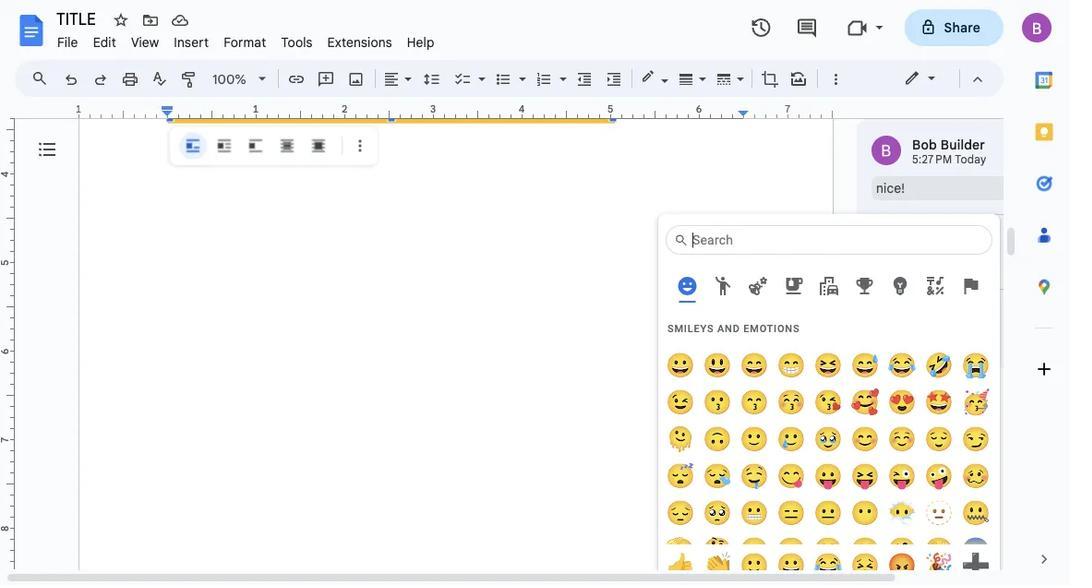 Task type: describe. For each thing, give the bounding box(es) containing it.
smileys
[[668, 323, 714, 334]]

🤤 image
[[740, 463, 768, 490]]

1 builder from the top
[[941, 137, 985, 153]]

😄 image
[[740, 352, 768, 379]]

Zoom text field
[[208, 66, 252, 92]]

mode and view toolbar
[[890, 60, 992, 97]]

😡 image
[[888, 552, 916, 580]]

🥲 image
[[777, 426, 805, 453]]

0 horizontal spatial 😂 image
[[814, 552, 842, 580]]

😑 image
[[777, 499, 805, 527]]

marked as resolved
[[872, 266, 973, 280]]

checklist menu image
[[474, 66, 486, 73]]

👏 image
[[704, 552, 731, 580]]

😶 image
[[851, 499, 879, 527]]

😏 image
[[962, 426, 990, 453]]

border dash image
[[714, 66, 735, 91]]

🫢 image
[[777, 536, 805, 564]]

resolved
[[928, 266, 973, 280]]

🫡 image
[[667, 536, 694, 564]]

☺️ image
[[888, 426, 916, 453]]

🤭 image
[[814, 536, 842, 564]]

🙃 image
[[704, 426, 731, 453]]

😣 image
[[851, 552, 879, 580]]

0 horizontal spatial tab list
[[666, 270, 992, 303]]

smileys and emotions
[[668, 323, 800, 334]]

Break text radio
[[242, 132, 270, 160]]

🫣 image
[[925, 536, 953, 564]]

😚 image
[[777, 389, 805, 416]]

re-opened
[[872, 340, 930, 354]]

left margin image
[[79, 104, 173, 118]]

help
[[407, 34, 435, 50]]

🤗 image
[[888, 536, 916, 564]]

extensions menu item
[[320, 31, 400, 53]]

application containing share
[[0, 0, 1070, 585]]

view menu item
[[124, 31, 166, 53]]

🤩 image
[[925, 389, 953, 416]]

browse emoji list menu
[[662, 310, 1000, 585]]

👍 image
[[667, 552, 694, 580]]

😔 image
[[667, 499, 694, 527]]

view
[[131, 34, 159, 50]]

Rename text field
[[50, 7, 106, 30]]

re-
[[872, 340, 890, 354]]

Behind text radio
[[273, 132, 301, 160]]

tools
[[281, 34, 313, 50]]

tab list inside menu bar banner
[[1018, 54, 1070, 534]]

Zoom field
[[205, 66, 274, 93]]

2 bob builder 5:27 pm today from the top
[[912, 225, 987, 256]]

😗 image
[[704, 389, 731, 416]]

and
[[717, 323, 740, 334]]

main toolbar
[[54, 0, 850, 231]]

🥴 image
[[962, 463, 990, 490]]

marked
[[872, 266, 911, 280]]

right margin image
[[739, 104, 832, 118]]

format
[[224, 34, 266, 50]]

😋 image
[[777, 463, 805, 490]]

Wrap text radio
[[211, 132, 238, 160]]

😌 image
[[925, 426, 953, 453]]

Search text field
[[691, 232, 988, 249]]

1 5:27 pm from the top
[[912, 153, 952, 167]]

0 horizontal spatial 😀 image
[[667, 352, 694, 379]]

😆 image
[[814, 352, 842, 379]]

🤐 image
[[962, 499, 990, 527]]

😬 image
[[740, 499, 768, 527]]

🤣 image
[[925, 352, 953, 379]]

2 builder from the top
[[941, 225, 985, 242]]

Menus field
[[23, 66, 64, 91]]

🎉 image
[[925, 552, 953, 580]]

nice!
[[876, 180, 905, 196]]

😐 image
[[814, 499, 842, 527]]

🙂 image
[[740, 552, 768, 580]]

🥹 image
[[814, 426, 842, 453]]



Task type: vqa. For each thing, say whether or not it's contained in the screenshot.
in line option in the left top of the page
yes



Task type: locate. For each thing, give the bounding box(es) containing it.
0 vertical spatial 😀 image
[[667, 352, 694, 379]]

share button
[[904, 9, 1004, 46]]

today right the bob builder image on the right top
[[955, 153, 987, 167]]

help menu item
[[400, 31, 442, 53]]

1 horizontal spatial 😂 image
[[888, 352, 916, 379]]

1 vertical spatial 5:27 pm
[[912, 242, 952, 256]]

😉 image
[[667, 389, 694, 416]]

1
[[75, 103, 82, 115]]

😀 image
[[667, 352, 694, 379], [777, 552, 805, 580]]

😘 image
[[814, 389, 842, 416]]

2 today from the top
[[955, 242, 987, 256]]

➕ image
[[962, 552, 990, 580]]

1 vertical spatial bob builder 5:27 pm today
[[912, 225, 987, 256]]

😭 image
[[962, 352, 990, 379]]

1 horizontal spatial tab list
[[1018, 54, 1070, 534]]

edit
[[93, 34, 116, 50]]

tools menu item
[[274, 31, 320, 53]]

1 vertical spatial today
[[955, 242, 987, 256]]

😅 image
[[851, 352, 879, 379]]

😝 image
[[851, 463, 879, 490]]

2 bob from the top
[[912, 225, 937, 242]]

🙂 image
[[740, 426, 768, 453]]

today up resolved
[[955, 242, 987, 256]]

😶‍🌫️ image
[[888, 499, 916, 527]]

align image
[[381, 66, 403, 91]]

bob builder 5:27 pm today right the bob builder image on the right top
[[912, 137, 987, 167]]

format menu item
[[216, 31, 274, 53]]

😂 image left the 😣 image
[[814, 552, 842, 580]]

bob builder 5:27 pm today
[[912, 137, 987, 167], [912, 225, 987, 256]]

builder
[[941, 137, 985, 153], [941, 225, 985, 242]]

😛 image
[[814, 463, 842, 490]]

🥱 image
[[851, 536, 879, 564]]

opened
[[890, 340, 930, 354]]

share
[[944, 19, 980, 36]]

1 vertical spatial bob
[[912, 225, 937, 242]]

1 bob builder 5:27 pm today from the top
[[912, 137, 987, 167]]

bob builder 5:27 pm today up resolved
[[912, 225, 987, 256]]

5:27 pm up "marked as resolved"
[[912, 242, 952, 256]]

😙 image
[[740, 389, 768, 416]]

🫠 image
[[667, 426, 694, 453]]

file menu item
[[50, 31, 86, 53]]

as
[[914, 266, 925, 280]]

1 vertical spatial 😀 image
[[777, 552, 805, 580]]

menu bar inside menu bar banner
[[50, 24, 442, 54]]

tab list
[[1018, 54, 1070, 534], [666, 270, 992, 303]]

0 vertical spatial 😂 image
[[888, 352, 916, 379]]

today
[[955, 153, 987, 167], [955, 242, 987, 256]]

0 vertical spatial builder
[[941, 137, 985, 153]]

🤪 image
[[925, 463, 953, 490]]

😊 image
[[851, 426, 879, 453]]

Star checkbox
[[108, 7, 134, 33]]

menu bar banner
[[0, 0, 1070, 585]]

1 vertical spatial builder
[[941, 225, 985, 242]]

😀 image right 🙂 image in the bottom right of the page
[[777, 552, 805, 580]]

😴 image
[[667, 463, 694, 490]]

menu bar
[[50, 24, 442, 54]]

1 vertical spatial 😂 image
[[814, 552, 842, 580]]

bob up "marked as resolved"
[[912, 225, 937, 242]]

application
[[0, 0, 1070, 585]]

0 vertical spatial 5:27 pm
[[912, 153, 952, 167]]

menu bar containing file
[[50, 24, 442, 54]]

insert menu item
[[166, 31, 216, 53]]

0 vertical spatial bob builder 5:27 pm today
[[912, 137, 987, 167]]

🤫 image
[[740, 536, 768, 564]]

😃 image
[[704, 352, 731, 379]]

😀 image left 😃 image
[[667, 352, 694, 379]]

5:27 pm right the bob builder image on the right top
[[912, 153, 952, 167]]

😪 image
[[704, 463, 731, 490]]

😂 image
[[888, 352, 916, 379], [814, 552, 842, 580]]

line & paragraph spacing image
[[421, 66, 443, 91]]

🤔 image
[[704, 536, 731, 564]]

🥰 image
[[851, 389, 879, 416]]

😜 image
[[888, 463, 916, 490]]

In front of text radio
[[305, 132, 332, 160]]

builder up resolved
[[941, 225, 985, 242]]

1 bob from the top
[[912, 137, 937, 153]]

bob builder image
[[872, 136, 901, 165]]

emotions
[[743, 323, 800, 334]]

extensions
[[327, 34, 392, 50]]

5:27 pm
[[912, 153, 952, 167], [912, 242, 952, 256]]

insert
[[174, 34, 209, 50]]

😍 image
[[888, 389, 916, 416]]

file
[[57, 34, 78, 50]]

😁 image
[[777, 352, 805, 379]]

toolbar
[[174, 132, 374, 160]]

🫥 image
[[925, 499, 953, 527]]

builder down mode and view toolbar at the right top
[[941, 137, 985, 153]]

bob
[[912, 137, 937, 153], [912, 225, 937, 242]]

edit menu item
[[86, 31, 124, 53]]

2 5:27 pm from the top
[[912, 242, 952, 256]]

bob right the bob builder image on the right top
[[912, 137, 937, 153]]

0 vertical spatial bob
[[912, 137, 937, 153]]

😱 image
[[962, 536, 990, 564]]

1 horizontal spatial 😀 image
[[777, 552, 805, 580]]

0 vertical spatial today
[[955, 153, 987, 167]]

insert image image
[[346, 66, 367, 91]]

option group
[[179, 132, 332, 160]]

In line radio
[[179, 132, 207, 160]]

🥺 image
[[704, 499, 731, 527]]

🥳 image
[[962, 389, 990, 416]]

1 today from the top
[[955, 153, 987, 167]]

😂 image right "😅" image
[[888, 352, 916, 379]]



